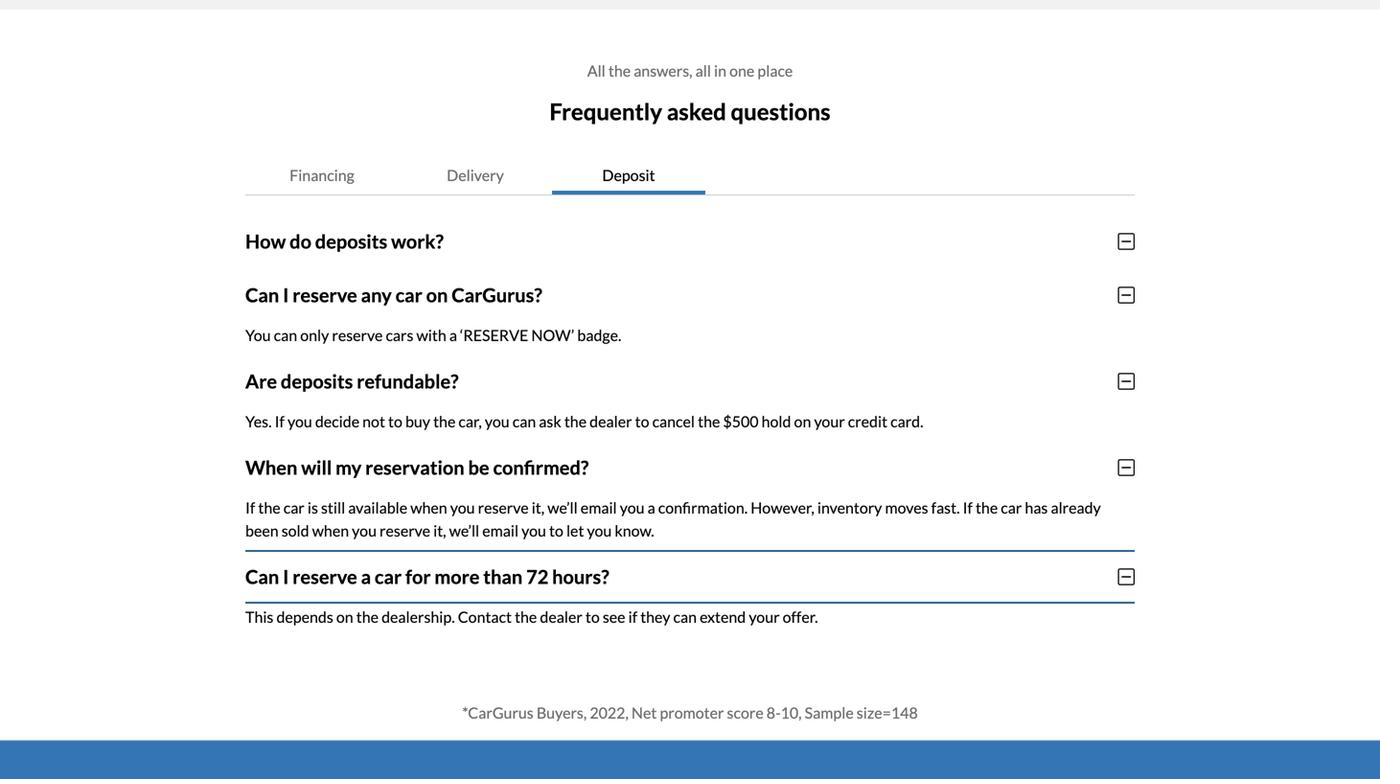 Task type: vqa. For each thing, say whether or not it's contained in the screenshot.
at
no



Task type: locate. For each thing, give the bounding box(es) containing it.
it, up can i reserve a car for more than 72 hours? at the left bottom of the page
[[433, 521, 446, 540]]

reserve inside dropdown button
[[293, 284, 357, 307]]

2 minus square image from the top
[[1118, 286, 1135, 305]]

let
[[567, 521, 584, 540]]

car
[[396, 284, 423, 307], [284, 498, 305, 517], [1001, 498, 1022, 517], [375, 565, 402, 588]]

your left credit
[[814, 412, 845, 431]]

minus square image for confirmed?
[[1118, 458, 1135, 477]]

0 horizontal spatial can
[[274, 326, 297, 344]]

0 vertical spatial can
[[274, 326, 297, 344]]

car right any
[[396, 284, 423, 307]]

1 vertical spatial when
[[312, 521, 349, 540]]

2 vertical spatial a
[[361, 565, 371, 588]]

reserve down available
[[380, 521, 431, 540]]

a left "for"
[[361, 565, 371, 588]]

1 vertical spatial your
[[749, 608, 780, 626]]

your left the offer.
[[749, 608, 780, 626]]

hours?
[[552, 565, 609, 588]]

all
[[587, 61, 606, 80]]

if right fast.
[[963, 498, 973, 517]]

reserve down be
[[478, 498, 529, 517]]

to left the cancel
[[635, 412, 650, 431]]

email
[[581, 498, 617, 517], [482, 521, 519, 540]]

when
[[411, 498, 447, 517], [312, 521, 349, 540]]

0 vertical spatial dealer
[[590, 412, 632, 431]]

know.
[[615, 521, 655, 540]]

minus square image inside when will my reservation be confirmed? 'dropdown button'
[[1118, 458, 1135, 477]]

reserve up depends
[[293, 565, 357, 588]]

reserve up the only
[[293, 284, 357, 307]]

a right with
[[449, 326, 457, 344]]

on right hold
[[794, 412, 811, 431]]

deposits up decide on the left
[[281, 370, 353, 393]]

can inside dropdown button
[[245, 284, 279, 307]]

can i reserve any car on cargurus? button
[[245, 268, 1135, 322]]

1 i from the top
[[283, 284, 289, 307]]

can for can i reserve a car for more than 72 hours?
[[245, 565, 279, 588]]

deposits
[[315, 230, 388, 253], [281, 370, 353, 393]]

i down the how
[[283, 284, 289, 307]]

can i reserve a car for more than 72 hours?
[[245, 565, 609, 588]]

yes. if you decide not to buy the car, you can ask the dealer to cancel the $500 hold on your credit card.
[[245, 412, 924, 431]]

can right you
[[274, 326, 297, 344]]

dealership.
[[382, 608, 455, 626]]

i inside dropdown button
[[283, 284, 289, 307]]

reserve inside 'dropdown button'
[[293, 565, 357, 588]]

0 horizontal spatial a
[[361, 565, 371, 588]]

you down available
[[352, 521, 377, 540]]

dealer right ask
[[590, 412, 632, 431]]

it, down confirmed?
[[532, 498, 545, 517]]

confirmed?
[[493, 456, 589, 479]]

can
[[245, 284, 279, 307], [245, 565, 279, 588]]

car left has
[[1001, 498, 1022, 517]]

2 horizontal spatial if
[[963, 498, 973, 517]]

extend
[[700, 608, 746, 626]]

inventory
[[818, 498, 882, 517]]

if right yes.
[[275, 412, 285, 431]]

minus square image for on
[[1118, 286, 1135, 305]]

1 can from the top
[[245, 284, 279, 307]]

not
[[363, 412, 385, 431]]

4 minus square image from the top
[[1118, 567, 1135, 587]]

refundable?
[[357, 370, 459, 393]]

card.
[[891, 412, 924, 431]]

1 vertical spatial it,
[[433, 521, 446, 540]]

1 vertical spatial can
[[245, 565, 279, 588]]

has
[[1025, 498, 1048, 517]]

0 horizontal spatial it,
[[433, 521, 446, 540]]

1 vertical spatial i
[[283, 565, 289, 588]]

than
[[483, 565, 523, 588]]

0 vertical spatial your
[[814, 412, 845, 431]]

deposits right do
[[315, 230, 388, 253]]

0 horizontal spatial we'll
[[449, 521, 480, 540]]

promoter
[[660, 704, 724, 722]]

if
[[629, 608, 638, 626]]

minus square image inside can i reserve a car for more than 72 hours? 'dropdown button'
[[1118, 567, 1135, 587]]

2 vertical spatial on
[[336, 608, 353, 626]]

0 vertical spatial when
[[411, 498, 447, 517]]

the
[[609, 61, 631, 80], [433, 412, 456, 431], [565, 412, 587, 431], [698, 412, 720, 431], [258, 498, 281, 517], [976, 498, 998, 517], [356, 608, 379, 626], [515, 608, 537, 626]]

1 horizontal spatial dealer
[[590, 412, 632, 431]]

can up you
[[245, 284, 279, 307]]

1 horizontal spatial when
[[411, 498, 447, 517]]

reserve left cars
[[332, 326, 383, 344]]

you
[[288, 412, 312, 431], [485, 412, 510, 431], [450, 498, 475, 517], [620, 498, 645, 517], [352, 521, 377, 540], [522, 521, 546, 540], [587, 521, 612, 540]]

1 horizontal spatial email
[[581, 498, 617, 517]]

with
[[417, 326, 447, 344]]

buyers,
[[537, 704, 587, 722]]

to left see
[[586, 608, 600, 626]]

can right they
[[674, 608, 697, 626]]

1 horizontal spatial a
[[449, 326, 457, 344]]

deposit tab
[[552, 156, 706, 194]]

1 vertical spatial email
[[482, 521, 519, 540]]

the left '$500'
[[698, 412, 720, 431]]

1 horizontal spatial it,
[[532, 498, 545, 517]]

10,
[[781, 704, 802, 722]]

if
[[275, 412, 285, 431], [245, 498, 255, 517], [963, 498, 973, 517]]

a
[[449, 326, 457, 344], [648, 498, 655, 517], [361, 565, 371, 588]]

i up depends
[[283, 565, 289, 588]]

minus square image
[[1118, 372, 1135, 391]]

car left "for"
[[375, 565, 402, 588]]

we'll up the let
[[548, 498, 578, 517]]

email up than
[[482, 521, 519, 540]]

dealer
[[590, 412, 632, 431], [540, 608, 583, 626]]

depends
[[277, 608, 333, 626]]

on up the you can only reserve cars with a 'reserve now' badge.
[[426, 284, 448, 307]]

1 horizontal spatial on
[[426, 284, 448, 307]]

net
[[632, 704, 657, 722]]

can
[[274, 326, 297, 344], [513, 412, 536, 431], [674, 608, 697, 626]]

see
[[603, 608, 626, 626]]

1 vertical spatial a
[[648, 498, 655, 517]]

reserve
[[293, 284, 357, 307], [332, 326, 383, 344], [478, 498, 529, 517], [380, 521, 431, 540], [293, 565, 357, 588]]

2 horizontal spatial on
[[794, 412, 811, 431]]

to left the let
[[549, 521, 564, 540]]

*cargurus buyers, 2022, net promoter score 8-10, sample size=148
[[462, 704, 918, 722]]

to
[[388, 412, 403, 431], [635, 412, 650, 431], [549, 521, 564, 540], [586, 608, 600, 626]]

can left ask
[[513, 412, 536, 431]]

can up "this"
[[245, 565, 279, 588]]

2 i from the top
[[283, 565, 289, 588]]

1 vertical spatial on
[[794, 412, 811, 431]]

i
[[283, 284, 289, 307], [283, 565, 289, 588]]

to right not
[[388, 412, 403, 431]]

confirmation.
[[658, 498, 748, 517]]

2 vertical spatial can
[[674, 608, 697, 626]]

1 vertical spatial can
[[513, 412, 536, 431]]

asked
[[667, 98, 727, 125]]

you right car,
[[485, 412, 510, 431]]

the up been
[[258, 498, 281, 517]]

0 vertical spatial on
[[426, 284, 448, 307]]

0 vertical spatial i
[[283, 284, 289, 307]]

is
[[308, 498, 318, 517]]

tab list containing financing
[[245, 156, 1135, 195]]

minus square image for for
[[1118, 567, 1135, 587]]

minus square image inside how do deposits work? dropdown button
[[1118, 232, 1135, 251]]

1 horizontal spatial we'll
[[548, 498, 578, 517]]

your
[[814, 412, 845, 431], [749, 608, 780, 626]]

dealer down hours?
[[540, 608, 583, 626]]

3 minus square image from the top
[[1118, 458, 1135, 477]]

how do deposits work?
[[245, 230, 444, 253]]

0 vertical spatial can
[[245, 284, 279, 307]]

can inside 'dropdown button'
[[245, 565, 279, 588]]

i inside 'dropdown button'
[[283, 565, 289, 588]]

available
[[348, 498, 408, 517]]

tab list
[[245, 156, 1135, 195]]

will
[[301, 456, 332, 479]]

it,
[[532, 498, 545, 517], [433, 521, 446, 540]]

when will my reservation be confirmed?
[[245, 456, 589, 479]]

when down still
[[312, 521, 349, 540]]

credit
[[848, 412, 888, 431]]

the left dealership.
[[356, 608, 379, 626]]

1 vertical spatial we'll
[[449, 521, 480, 540]]

0 horizontal spatial your
[[749, 608, 780, 626]]

1 vertical spatial dealer
[[540, 608, 583, 626]]

on right depends
[[336, 608, 353, 626]]

minus square image inside can i reserve any car on cargurus? dropdown button
[[1118, 286, 1135, 305]]

how
[[245, 230, 286, 253]]

badge.
[[578, 326, 622, 344]]

2 can from the top
[[245, 565, 279, 588]]

we'll up more
[[449, 521, 480, 540]]

you
[[245, 326, 271, 344]]

now'
[[531, 326, 575, 344]]

email up the let
[[581, 498, 617, 517]]

the right all
[[609, 61, 631, 80]]

delivery tab
[[399, 156, 552, 194]]

0 horizontal spatial email
[[482, 521, 519, 540]]

1 minus square image from the top
[[1118, 232, 1135, 251]]

2 horizontal spatial a
[[648, 498, 655, 517]]

if up been
[[245, 498, 255, 517]]

a up the know.
[[648, 498, 655, 517]]

minus square image
[[1118, 232, 1135, 251], [1118, 286, 1135, 305], [1118, 458, 1135, 477], [1118, 567, 1135, 587]]

when down when will my reservation be confirmed?
[[411, 498, 447, 517]]



Task type: describe. For each thing, give the bounding box(es) containing it.
car inside 'dropdown button'
[[375, 565, 402, 588]]

buy
[[405, 412, 430, 431]]

1 vertical spatial deposits
[[281, 370, 353, 393]]

questions
[[731, 98, 831, 125]]

sold
[[282, 521, 309, 540]]

reservation
[[365, 456, 465, 479]]

ask
[[539, 412, 562, 431]]

when will my reservation be confirmed? button
[[245, 441, 1135, 495]]

been
[[245, 521, 279, 540]]

on inside dropdown button
[[426, 284, 448, 307]]

a inside 'dropdown button'
[[361, 565, 371, 588]]

you left decide on the left
[[288, 412, 312, 431]]

fast.
[[932, 498, 960, 517]]

you up the know.
[[620, 498, 645, 517]]

0 horizontal spatial dealer
[[540, 608, 583, 626]]

hold
[[762, 412, 791, 431]]

only
[[300, 326, 329, 344]]

i for can i reserve a car for more than 72 hours?
[[283, 565, 289, 588]]

8-
[[767, 704, 781, 722]]

if the car is still available when you reserve it, we'll email you a confirmation. however, inventory moves fast. if the car has already been sold when you reserve it, we'll email you to let you know.
[[245, 498, 1101, 540]]

this
[[245, 608, 274, 626]]

cancel
[[652, 412, 695, 431]]

frequently
[[550, 98, 663, 125]]

they
[[641, 608, 671, 626]]

the right contact
[[515, 608, 537, 626]]

in
[[714, 61, 727, 80]]

place
[[758, 61, 793, 80]]

decide
[[315, 412, 360, 431]]

0 vertical spatial deposits
[[315, 230, 388, 253]]

sample
[[805, 704, 854, 722]]

any
[[361, 284, 392, 307]]

contact
[[458, 608, 512, 626]]

can for can i reserve any car on cargurus?
[[245, 284, 279, 307]]

size=148
[[857, 704, 918, 722]]

be
[[468, 456, 490, 479]]

i for can i reserve any car on cargurus?
[[283, 284, 289, 307]]

you right the let
[[587, 521, 612, 540]]

are deposits refundable? button
[[245, 355, 1135, 408]]

the right fast.
[[976, 498, 998, 517]]

are deposits refundable?
[[245, 370, 459, 393]]

more
[[435, 565, 480, 588]]

car,
[[459, 412, 482, 431]]

frequently asked questions
[[550, 98, 831, 125]]

can i reserve any car on cargurus?
[[245, 284, 542, 307]]

cars
[[386, 326, 414, 344]]

financing
[[290, 166, 355, 184]]

72
[[526, 565, 549, 588]]

car left is
[[284, 498, 305, 517]]

still
[[321, 498, 345, 517]]

can i reserve a car for more than 72 hours? button
[[245, 550, 1135, 604]]

all the answers, all in one place
[[587, 61, 793, 80]]

however,
[[751, 498, 815, 517]]

a inside the if the car is still available when you reserve it, we'll email you a confirmation. however, inventory moves fast. if the car has already been sold when you reserve it, we'll email you to let you know.
[[648, 498, 655, 517]]

offer.
[[783, 608, 818, 626]]

answers,
[[634, 61, 693, 80]]

score
[[727, 704, 764, 722]]

0 vertical spatial it,
[[532, 498, 545, 517]]

2 horizontal spatial can
[[674, 608, 697, 626]]

you down be
[[450, 498, 475, 517]]

the right ask
[[565, 412, 587, 431]]

$500
[[723, 412, 759, 431]]

to inside the if the car is still available when you reserve it, we'll email you a confirmation. however, inventory moves fast. if the car has already been sold when you reserve it, we'll email you to let you know.
[[549, 521, 564, 540]]

the left car,
[[433, 412, 456, 431]]

do
[[290, 230, 312, 253]]

0 horizontal spatial if
[[245, 498, 255, 517]]

moves
[[885, 498, 929, 517]]

work?
[[391, 230, 444, 253]]

deposit
[[602, 166, 655, 184]]

1 horizontal spatial your
[[814, 412, 845, 431]]

for
[[406, 565, 431, 588]]

you can only reserve cars with a 'reserve now' badge.
[[245, 326, 622, 344]]

0 vertical spatial we'll
[[548, 498, 578, 517]]

yes.
[[245, 412, 272, 431]]

1 horizontal spatial can
[[513, 412, 536, 431]]

financing tab
[[245, 156, 399, 194]]

1 horizontal spatial if
[[275, 412, 285, 431]]

when
[[245, 456, 298, 479]]

you left the let
[[522, 521, 546, 540]]

this depends on the dealership. contact the dealer to see if they can extend your offer.
[[245, 608, 818, 626]]

one
[[730, 61, 755, 80]]

car inside dropdown button
[[396, 284, 423, 307]]

'reserve
[[460, 326, 529, 344]]

already
[[1051, 498, 1101, 517]]

0 horizontal spatial on
[[336, 608, 353, 626]]

are
[[245, 370, 277, 393]]

2022,
[[590, 704, 629, 722]]

0 horizontal spatial when
[[312, 521, 349, 540]]

delivery
[[447, 166, 504, 184]]

0 vertical spatial a
[[449, 326, 457, 344]]

my
[[336, 456, 362, 479]]

cargurus?
[[452, 284, 542, 307]]

all
[[696, 61, 711, 80]]

0 vertical spatial email
[[581, 498, 617, 517]]

how do deposits work? button
[[245, 215, 1135, 268]]

*cargurus
[[462, 704, 534, 722]]



